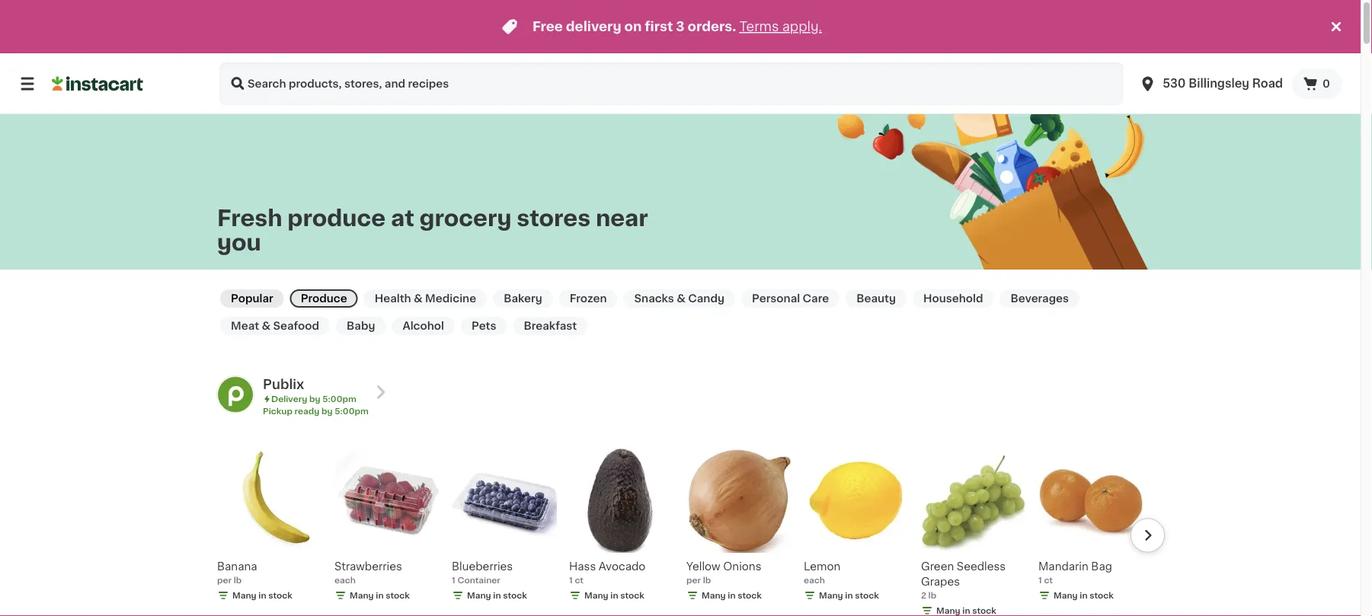 Task type: describe. For each thing, give the bounding box(es) containing it.
delivery by 5:00pm
[[271, 395, 356, 403]]

orders.
[[688, 20, 736, 33]]

personal care
[[752, 293, 829, 304]]

limited time offer region
[[0, 0, 1327, 53]]

breakfast
[[524, 321, 577, 331]]

blueberries
[[452, 562, 513, 572]]

1 530 billingsley road button from the left
[[1129, 62, 1292, 105]]

many in stock for blueberries
[[467, 592, 527, 600]]

0 button
[[1292, 69, 1343, 99]]

health
[[375, 293, 411, 304]]

530 billingsley road
[[1163, 78, 1283, 89]]

many for banana
[[232, 592, 257, 600]]

mandarin bag 1 ct
[[1039, 562, 1112, 585]]

many for mandarin
[[1054, 592, 1078, 600]]

instacart logo image
[[52, 75, 143, 93]]

in for hass
[[611, 592, 618, 600]]

alcohol
[[403, 321, 444, 331]]

avocado
[[599, 562, 646, 572]]

many for blueberries
[[467, 592, 491, 600]]

in for green
[[963, 607, 970, 615]]

meat & seafood
[[231, 321, 319, 331]]

many for yellow
[[702, 592, 726, 600]]

in for yellow
[[728, 592, 736, 600]]

mandarin
[[1039, 562, 1089, 572]]

stores
[[517, 207, 591, 229]]

alcohol link
[[392, 317, 455, 335]]

ready
[[295, 407, 319, 416]]

2
[[921, 592, 927, 600]]

frozen link
[[559, 290, 618, 308]]

each for strawberries
[[335, 576, 356, 585]]

each for lemon
[[804, 576, 825, 585]]

ct for mandarin
[[1044, 576, 1053, 585]]

terms apply. link
[[739, 20, 822, 33]]

& for health
[[414, 293, 423, 304]]

apply.
[[782, 20, 822, 33]]

grapes
[[921, 577, 960, 587]]

grocery
[[420, 207, 512, 229]]

at
[[391, 207, 414, 229]]

stock for hass avocado
[[620, 592, 645, 600]]

beauty link
[[846, 290, 907, 308]]

many in stock for green
[[936, 607, 997, 615]]

breakfast link
[[513, 317, 588, 335]]

many in stock for banana
[[232, 592, 292, 600]]

item carousel region
[[196, 442, 1165, 616]]

pickup ready by 5:00pm
[[263, 407, 369, 416]]

household link
[[913, 290, 994, 308]]

near
[[596, 207, 648, 229]]

seafood
[[273, 321, 319, 331]]

Search field
[[219, 62, 1123, 105]]

free delivery on first 3 orders. terms apply.
[[533, 20, 822, 33]]

delivery
[[566, 20, 622, 33]]

ct for hass
[[575, 576, 584, 585]]

lb inside 'banana per lb'
[[234, 576, 242, 585]]

baby
[[347, 321, 375, 331]]

first
[[645, 20, 673, 33]]

publix image
[[217, 376, 254, 413]]

medicine
[[425, 293, 476, 304]]

delivery
[[271, 395, 307, 403]]

baby link
[[336, 317, 386, 335]]

produce
[[288, 207, 386, 229]]

snacks & candy link
[[624, 290, 735, 308]]

0 vertical spatial by
[[309, 395, 320, 403]]

many for lemon
[[819, 592, 843, 600]]

in for banana
[[259, 592, 266, 600]]

fresh
[[217, 207, 282, 229]]

2 530 billingsley road button from the left
[[1139, 62, 1283, 105]]

yellow onions per lb
[[687, 562, 762, 585]]

seedless
[[957, 562, 1006, 572]]

meat
[[231, 321, 259, 331]]

530
[[1163, 78, 1186, 89]]

bakery
[[504, 293, 542, 304]]

you
[[217, 232, 261, 253]]

many for hass
[[584, 592, 609, 600]]

household
[[923, 293, 983, 304]]

popular link
[[220, 290, 284, 308]]

stock for yellow onions
[[738, 592, 762, 600]]

beverages
[[1011, 293, 1069, 304]]

care
[[803, 293, 829, 304]]

in for mandarin
[[1080, 592, 1088, 600]]

beverages link
[[1000, 290, 1080, 308]]

candy
[[688, 293, 725, 304]]

many for green
[[936, 607, 961, 615]]



Task type: vqa. For each thing, say whether or not it's contained in the screenshot.


Task type: locate. For each thing, give the bounding box(es) containing it.
many in stock for hass
[[584, 592, 645, 600]]

ct
[[575, 576, 584, 585], [1044, 576, 1053, 585]]

stock for mandarin bag
[[1090, 592, 1114, 600]]

bakery link
[[493, 290, 553, 308]]

lemon each
[[804, 562, 841, 585]]

by up pickup ready by 5:00pm
[[309, 395, 320, 403]]

0 horizontal spatial 1
[[452, 576, 455, 585]]

fresh produce at grocery stores near you
[[217, 207, 648, 253]]

1
[[452, 576, 455, 585], [569, 576, 573, 585], [1039, 576, 1042, 585]]

0 horizontal spatial ct
[[575, 576, 584, 585]]

1 for hass avocado
[[569, 576, 573, 585]]

stock for blueberries
[[503, 592, 527, 600]]

many in stock for strawberries
[[350, 592, 410, 600]]

1 horizontal spatial ct
[[1044, 576, 1053, 585]]

1 vertical spatial by
[[321, 407, 333, 416]]

many down 'grapes'
[[936, 607, 961, 615]]

ct down hass
[[575, 576, 584, 585]]

many in stock down mandarin bag 1 ct
[[1054, 592, 1114, 600]]

road
[[1252, 78, 1283, 89]]

in for blueberries
[[493, 592, 501, 600]]

5:00pm
[[322, 395, 356, 403], [335, 407, 369, 416]]

stock
[[268, 592, 292, 600], [386, 592, 410, 600], [503, 592, 527, 600], [620, 592, 645, 600], [738, 592, 762, 600], [855, 592, 879, 600], [1090, 592, 1114, 600], [972, 607, 997, 615]]

& right meat
[[262, 321, 271, 331]]

publix
[[263, 378, 304, 391]]

snacks & candy
[[634, 293, 725, 304]]

2 horizontal spatial &
[[677, 293, 686, 304]]

1 horizontal spatial by
[[321, 407, 333, 416]]

2 ct from the left
[[1044, 576, 1053, 585]]

many in stock down the hass avocado 1 ct
[[584, 592, 645, 600]]

&
[[414, 293, 423, 304], [677, 293, 686, 304], [262, 321, 271, 331]]

pets
[[472, 321, 496, 331]]

& for snacks
[[677, 293, 686, 304]]

1 ct from the left
[[575, 576, 584, 585]]

pickup
[[263, 407, 293, 416]]

1 left container
[[452, 576, 455, 585]]

personal
[[752, 293, 800, 304]]

1 per from the left
[[217, 576, 232, 585]]

terms
[[739, 20, 779, 33]]

many down container
[[467, 592, 491, 600]]

2 1 from the left
[[569, 576, 573, 585]]

health & medicine link
[[364, 290, 487, 308]]

0 vertical spatial 5:00pm
[[322, 395, 356, 403]]

banana per lb
[[217, 562, 257, 585]]

& inside 'link'
[[677, 293, 686, 304]]

lb right 2
[[929, 592, 937, 600]]

by down "delivery by 5:00pm"
[[321, 407, 333, 416]]

many in stock down yellow onions per lb
[[702, 592, 762, 600]]

many in stock down green seedless grapes 2 lb
[[936, 607, 997, 615]]

2 horizontal spatial lb
[[929, 592, 937, 600]]

1 horizontal spatial each
[[804, 576, 825, 585]]

many down strawberries each
[[350, 592, 374, 600]]

in
[[259, 592, 266, 600], [376, 592, 384, 600], [493, 592, 501, 600], [611, 592, 618, 600], [728, 592, 736, 600], [845, 592, 853, 600], [1080, 592, 1088, 600], [963, 607, 970, 615]]

per
[[217, 576, 232, 585], [687, 576, 701, 585]]

produce
[[301, 293, 347, 304]]

0 horizontal spatial &
[[262, 321, 271, 331]]

fresh produce at grocery stores near you main content
[[0, 104, 1361, 616]]

green seedless grapes 2 lb
[[921, 562, 1006, 600]]

1 horizontal spatial lb
[[703, 576, 711, 585]]

many down 'banana per lb'
[[232, 592, 257, 600]]

per inside 'banana per lb'
[[217, 576, 232, 585]]

& for meat
[[262, 321, 271, 331]]

frozen
[[570, 293, 607, 304]]

lb down the yellow
[[703, 576, 711, 585]]

popular
[[231, 293, 273, 304]]

onions
[[723, 562, 762, 572]]

5:00pm down "delivery by 5:00pm"
[[335, 407, 369, 416]]

pets link
[[461, 317, 507, 335]]

3
[[676, 20, 685, 33]]

many down lemon each
[[819, 592, 843, 600]]

stock for lemon
[[855, 592, 879, 600]]

hass avocado 1 ct
[[569, 562, 646, 585]]

on
[[625, 20, 642, 33]]

ct inside the hass avocado 1 ct
[[575, 576, 584, 585]]

many in stock down strawberries each
[[350, 592, 410, 600]]

per down banana
[[217, 576, 232, 585]]

bag
[[1091, 562, 1112, 572]]

per down the yellow
[[687, 576, 701, 585]]

1 each from the left
[[335, 576, 356, 585]]

many down the hass avocado 1 ct
[[584, 592, 609, 600]]

by
[[309, 395, 320, 403], [321, 407, 333, 416]]

1 for mandarin bag
[[1039, 576, 1042, 585]]

None search field
[[219, 62, 1123, 105]]

many in stock down container
[[467, 592, 527, 600]]

strawberries
[[335, 562, 402, 572]]

1 inside 'blueberries 1 container'
[[452, 576, 455, 585]]

per inside yellow onions per lb
[[687, 576, 701, 585]]

lb
[[234, 576, 242, 585], [703, 576, 711, 585], [929, 592, 937, 600]]

each
[[335, 576, 356, 585], [804, 576, 825, 585]]

1 vertical spatial 5:00pm
[[335, 407, 369, 416]]

produce link
[[290, 290, 358, 308]]

personal care link
[[741, 290, 840, 308]]

yellow
[[687, 562, 721, 572]]

each inside lemon each
[[804, 576, 825, 585]]

many down yellow onions per lb
[[702, 592, 726, 600]]

1 1 from the left
[[452, 576, 455, 585]]

1 horizontal spatial per
[[687, 576, 701, 585]]

billingsley
[[1189, 78, 1250, 89]]

many down mandarin bag 1 ct
[[1054, 592, 1078, 600]]

green
[[921, 562, 954, 572]]

many for strawberries
[[350, 592, 374, 600]]

ct inside mandarin bag 1 ct
[[1044, 576, 1053, 585]]

lb down banana
[[234, 576, 242, 585]]

snacks
[[634, 293, 674, 304]]

2 each from the left
[[804, 576, 825, 585]]

2 horizontal spatial 1
[[1039, 576, 1042, 585]]

each down strawberries
[[335, 576, 356, 585]]

1 down hass
[[569, 576, 573, 585]]

0 horizontal spatial by
[[309, 395, 320, 403]]

in for lemon
[[845, 592, 853, 600]]

beauty
[[857, 293, 896, 304]]

stock for green seedless grapes
[[972, 607, 997, 615]]

many in stock
[[232, 592, 292, 600], [350, 592, 410, 600], [467, 592, 527, 600], [584, 592, 645, 600], [702, 592, 762, 600], [819, 592, 879, 600], [1054, 592, 1114, 600], [936, 607, 997, 615]]

3 1 from the left
[[1039, 576, 1042, 585]]

blueberries 1 container
[[452, 562, 513, 585]]

many in stock down 'banana per lb'
[[232, 592, 292, 600]]

banana
[[217, 562, 257, 572]]

hass
[[569, 562, 596, 572]]

container
[[457, 576, 501, 585]]

0
[[1323, 78, 1330, 89]]

1 inside the hass avocado 1 ct
[[569, 576, 573, 585]]

0 horizontal spatial per
[[217, 576, 232, 585]]

2 per from the left
[[687, 576, 701, 585]]

each down 'lemon'
[[804, 576, 825, 585]]

health & medicine
[[375, 293, 476, 304]]

many in stock down lemon each
[[819, 592, 879, 600]]

stock for strawberries
[[386, 592, 410, 600]]

free
[[533, 20, 563, 33]]

many in stock for yellow
[[702, 592, 762, 600]]

5:00pm up pickup ready by 5:00pm
[[322, 395, 356, 403]]

stock for banana
[[268, 592, 292, 600]]

& left candy
[[677, 293, 686, 304]]

1 down mandarin on the right of page
[[1039, 576, 1042, 585]]

each inside strawberries each
[[335, 576, 356, 585]]

lb inside yellow onions per lb
[[703, 576, 711, 585]]

& right health
[[414, 293, 423, 304]]

meat & seafood link
[[220, 317, 330, 335]]

0 horizontal spatial lb
[[234, 576, 242, 585]]

0 horizontal spatial each
[[335, 576, 356, 585]]

strawberries each
[[335, 562, 402, 585]]

many in stock for lemon
[[819, 592, 879, 600]]

ct down mandarin on the right of page
[[1044, 576, 1053, 585]]

lb inside green seedless grapes 2 lb
[[929, 592, 937, 600]]

many
[[232, 592, 257, 600], [350, 592, 374, 600], [467, 592, 491, 600], [584, 592, 609, 600], [702, 592, 726, 600], [819, 592, 843, 600], [1054, 592, 1078, 600], [936, 607, 961, 615]]

1 horizontal spatial 1
[[569, 576, 573, 585]]

in for strawberries
[[376, 592, 384, 600]]

lemon
[[804, 562, 841, 572]]

1 inside mandarin bag 1 ct
[[1039, 576, 1042, 585]]

1 horizontal spatial &
[[414, 293, 423, 304]]

many in stock for mandarin
[[1054, 592, 1114, 600]]



